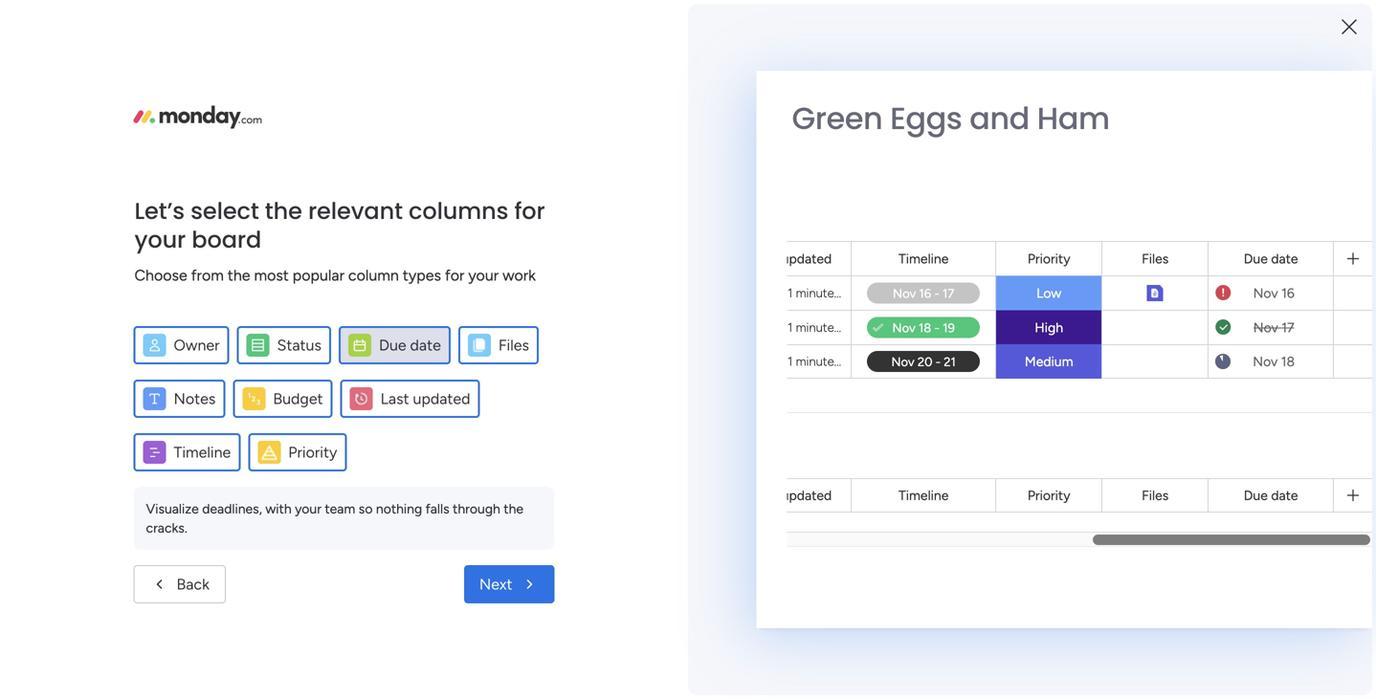 Task type: locate. For each thing, give the bounding box(es) containing it.
workspace
[[88, 317, 152, 333], [502, 420, 567, 436]]

workspace up content.
[[88, 317, 152, 333]]

workspaces
[[70, 191, 141, 207]]

1 vertical spatial for
[[445, 267, 465, 285]]

the inside visualize deadlines, with your team so nothing falls through the cracks.
[[504, 501, 524, 517]]

undefined column icon image for priority
[[258, 441, 281, 464]]

email right 'change'
[[969, 11, 1003, 28]]

circle o image left complete
[[1089, 316, 1101, 330]]

email
[[453, 11, 487, 28], [866, 11, 900, 28], [969, 11, 1003, 28]]

undefined column icon image inside last updated button
[[350, 388, 373, 411]]

circle o image
[[1089, 267, 1101, 281], [1089, 291, 1101, 306], [1089, 316, 1101, 330], [1089, 340, 1101, 354]]

0 vertical spatial the
[[265, 195, 302, 227]]

sam green image
[[1323, 46, 1353, 77]]

circle o image left invite
[[1089, 291, 1101, 306]]

templates inside boost your workflow in minutes with ready-made templates
[[1159, 624, 1227, 642]]

your inside boost your workflow in minutes with ready-made templates
[[1116, 601, 1146, 620]]

for right types
[[445, 267, 465, 285]]

minutes
[[1233, 601, 1288, 620]]

your inside let's select the relevant columns for your board
[[134, 224, 186, 256]]

your right types
[[468, 267, 499, 285]]

3 email from the left
[[969, 11, 1003, 28]]

popular
[[293, 267, 345, 285]]

update
[[323, 495, 381, 515]]

0 horizontal spatial the
[[228, 267, 250, 285]]

due date inside button
[[379, 336, 441, 355]]

priority inside button
[[288, 444, 337, 462]]

confirm
[[368, 11, 417, 28]]

feedback
[[1131, 111, 1191, 128]]

date inside due date button
[[410, 336, 441, 355]]

4 circle o image from the top
[[1089, 340, 1101, 354]]

0 horizontal spatial email
[[453, 11, 487, 28]]

upload
[[1108, 241, 1154, 258]]

templates right the explore
[[1197, 666, 1266, 685]]

circle o image down circle o icon
[[1089, 267, 1101, 281]]

2 vertical spatial due
[[1244, 488, 1268, 504]]

email left address: at the top
[[453, 11, 487, 28]]

management
[[402, 389, 495, 407]]

work right component image
[[344, 420, 373, 436]]

work management > main workspace
[[344, 420, 567, 436]]

your inside visualize deadlines, with your team so nothing falls through the cracks.
[[295, 501, 322, 517]]

1 vertical spatial undefined column icon image
[[350, 388, 373, 411]]

the inside let's select the relevant columns for your board
[[265, 195, 302, 227]]

2 horizontal spatial the
[[504, 501, 524, 517]]

1 vertical spatial to
[[129, 387, 142, 403]]

3 circle o image from the top
[[1089, 316, 1101, 330]]

to
[[156, 317, 169, 333], [129, 387, 142, 403]]

undefined column icon image inside priority button
[[258, 441, 281, 464]]

upload your photo link
[[1089, 239, 1348, 260]]

search everything image
[[1214, 52, 1233, 71]]

1 vertical spatial files
[[498, 336, 529, 355]]

ham
[[1037, 97, 1110, 140]]

choose
[[134, 267, 187, 285]]

install our mobile app link
[[1089, 336, 1348, 358]]

2 email from the left
[[866, 11, 900, 28]]

back button
[[134, 566, 226, 604]]

1 horizontal spatial undefined column icon image
[[350, 388, 373, 411]]

1 vertical spatial due
[[379, 336, 406, 355]]

1 vertical spatial due date
[[379, 336, 441, 355]]

your
[[1158, 241, 1187, 258]]

1 vertical spatial last
[[381, 390, 409, 408]]

1 vertical spatial priority
[[288, 444, 337, 462]]

your up made at the right of the page
[[1116, 601, 1146, 620]]

0 vertical spatial for
[[514, 195, 545, 227]]

0 horizontal spatial to
[[129, 387, 142, 403]]

undefined column icon image inside files button
[[468, 334, 491, 357]]

1 vertical spatial with
[[1291, 601, 1321, 620]]

priority button
[[248, 434, 347, 472]]

to inside button
[[129, 387, 142, 403]]

2 vertical spatial due date
[[1244, 488, 1298, 504]]

workspace right main
[[502, 420, 567, 436]]

nothing
[[376, 501, 422, 517]]

content.
[[97, 338, 147, 354]]

due date
[[1244, 251, 1298, 267], [379, 336, 441, 355], [1244, 488, 1298, 504]]

give
[[1098, 111, 1127, 128]]

templates
[[1159, 624, 1227, 642], [1197, 666, 1266, 685]]

project management
[[347, 389, 495, 407]]

last inside button
[[381, 390, 409, 408]]

circle o image left install
[[1089, 340, 1101, 354]]

0 vertical spatial with
[[265, 501, 292, 517]]

templates image image
[[1078, 452, 1330, 584]]

2 vertical spatial the
[[504, 501, 524, 517]]

to inside join this workspace to create content.
[[156, 317, 169, 333]]

undefined column icon image
[[468, 334, 491, 357], [350, 388, 373, 411], [258, 441, 281, 464]]

0 vertical spatial undefined column icon image
[[468, 334, 491, 357]]

0 horizontal spatial undefined column icon image
[[258, 441, 281, 464]]

1 vertical spatial the
[[228, 267, 250, 285]]

0 vertical spatial templates
[[1159, 624, 1227, 642]]

please confirm your email address: samiamgreeneggsnham27@gmail.com
[[323, 11, 796, 28]]

owner button
[[134, 326, 229, 365]]

1 vertical spatial templates
[[1197, 666, 1266, 685]]

enable desktop notifications link
[[1089, 263, 1348, 285]]

0 vertical spatial timeline
[[899, 251, 949, 267]]

and
[[970, 97, 1030, 140]]

circle o image for install
[[1089, 340, 1101, 354]]

your up choose
[[134, 224, 186, 256]]

let's
[[134, 195, 185, 227]]

circle o image inside invite team members (0/1) link
[[1089, 291, 1101, 306]]

templates inside button
[[1197, 666, 1266, 685]]

0 vertical spatial files
[[1142, 251, 1169, 267]]

circle o image inside complete profile link
[[1089, 316, 1101, 330]]

visited
[[397, 195, 450, 216]]

1 horizontal spatial for
[[514, 195, 545, 227]]

through
[[453, 501, 500, 517]]

to left create
[[156, 317, 169, 333]]

with
[[265, 501, 292, 517], [1291, 601, 1321, 620]]

circle o image inside enable desktop notifications link
[[1089, 267, 1101, 281]]

2 vertical spatial undefined column icon image
[[258, 441, 281, 464]]

with left "open update feed (inbox)" icon
[[265, 501, 292, 517]]

recently visited
[[323, 195, 450, 216]]

the for relevant
[[265, 195, 302, 227]]

undefined column icon image up management at the left of page
[[468, 334, 491, 357]]

the right from
[[228, 267, 250, 285]]

work
[[503, 267, 536, 285], [344, 420, 373, 436]]

2 vertical spatial date
[[1271, 488, 1298, 504]]

1 vertical spatial updated
[[413, 390, 470, 408]]

1 vertical spatial timeline
[[174, 444, 231, 462]]

with inside visualize deadlines, with your team so nothing falls through the cracks.
[[265, 501, 292, 517]]

request to join button
[[69, 379, 175, 410]]

2 horizontal spatial email
[[969, 11, 1003, 28]]

email right resend at right
[[866, 11, 900, 28]]

workspace inside join this workspace to create content.
[[88, 317, 152, 333]]

0 vertical spatial work
[[503, 267, 536, 285]]

1 horizontal spatial with
[[1291, 601, 1321, 620]]

change email address
[[915, 11, 1056, 28]]

2 vertical spatial priority
[[1028, 488, 1071, 504]]

0 vertical spatial workspace
[[88, 317, 152, 333]]

0 horizontal spatial with
[[265, 501, 292, 517]]

app
[[1224, 338, 1250, 355]]

this
[[63, 317, 84, 333]]

undefined column icon image down budget "button"
[[258, 441, 281, 464]]

public board image
[[320, 388, 341, 409]]

due
[[1244, 251, 1268, 267], [379, 336, 406, 355], [1244, 488, 1268, 504]]

0 horizontal spatial workspace
[[88, 317, 152, 333]]

to left join
[[129, 387, 142, 403]]

join this workspace to create content.
[[34, 317, 210, 354]]

with right minutes
[[1291, 601, 1321, 620]]

2 horizontal spatial undefined column icon image
[[468, 334, 491, 357]]

request
[[77, 387, 126, 403]]

team
[[325, 501, 355, 517]]

2 circle o image from the top
[[1089, 291, 1101, 306]]

1 horizontal spatial to
[[156, 317, 169, 333]]

last
[[753, 251, 778, 267], [381, 390, 409, 408], [753, 488, 778, 504]]

circle o image for enable
[[1089, 267, 1101, 281]]

green
[[792, 97, 883, 140]]

workflow
[[1150, 601, 1213, 620]]

1 horizontal spatial the
[[265, 195, 302, 227]]

files inside button
[[498, 336, 529, 355]]

last updated
[[753, 251, 832, 267], [381, 390, 470, 408], [753, 488, 832, 504]]

date
[[1271, 251, 1298, 267], [410, 336, 441, 355], [1271, 488, 1298, 504]]

eggs
[[890, 97, 962, 140]]

work up files button
[[503, 267, 536, 285]]

email for change email address
[[969, 11, 1003, 28]]

main
[[470, 420, 499, 436]]

2 vertical spatial last
[[753, 488, 778, 504]]

status
[[277, 336, 322, 355]]

0 vertical spatial due
[[1244, 251, 1268, 267]]

team
[[1148, 289, 1182, 307]]

0 vertical spatial priority
[[1028, 251, 1071, 267]]

1 vertical spatial date
[[410, 336, 441, 355]]

your right the confirm in the top of the page
[[421, 11, 449, 28]]

1 horizontal spatial work
[[503, 267, 536, 285]]

next button
[[464, 566, 555, 604]]

1 horizontal spatial email
[[866, 11, 900, 28]]

for right columns
[[514, 195, 545, 227]]

1 circle o image from the top
[[1089, 267, 1101, 281]]

files
[[1142, 251, 1169, 267], [498, 336, 529, 355], [1142, 488, 1169, 504]]

your left team
[[295, 501, 322, 517]]

complete profile link
[[1089, 312, 1348, 333]]

your
[[421, 11, 449, 28], [134, 224, 186, 256], [468, 267, 499, 285], [295, 501, 322, 517], [1116, 601, 1146, 620]]

in
[[1217, 601, 1229, 620]]

resend email
[[815, 11, 900, 28]]

for
[[514, 195, 545, 227], [445, 267, 465, 285]]

explore templates
[[1142, 666, 1266, 685]]

1 vertical spatial last updated
[[381, 390, 470, 408]]

undefined column icon image right public board icon
[[350, 388, 373, 411]]

1 vertical spatial work
[[344, 420, 373, 436]]

0 vertical spatial to
[[156, 317, 169, 333]]

the right through
[[504, 501, 524, 517]]

visualize deadlines, with your team so nothing falls through the cracks.
[[146, 501, 524, 536]]

(0/1)
[[1249, 289, 1280, 307]]

last updated button
[[340, 380, 480, 418]]

the right select on the top of the page
[[265, 195, 302, 227]]

templates down workflow
[[1159, 624, 1227, 642]]

1 horizontal spatial workspace
[[502, 420, 567, 436]]

circle o image inside install our mobile app link
[[1089, 340, 1101, 354]]

1 email from the left
[[453, 11, 487, 28]]



Task type: vqa. For each thing, say whether or not it's contained in the screenshot.
Marketing
no



Task type: describe. For each thing, give the bounding box(es) containing it.
apps image
[[1167, 52, 1186, 71]]

types
[[403, 267, 441, 285]]

invite members image
[[1125, 52, 1144, 71]]

change
[[915, 11, 965, 28]]

so
[[359, 501, 373, 517]]

notes
[[174, 390, 216, 408]]

0 horizontal spatial for
[[445, 267, 465, 285]]

falls
[[426, 501, 449, 517]]

relevant
[[308, 195, 403, 227]]

0 vertical spatial date
[[1271, 251, 1298, 267]]

updated inside button
[[413, 390, 470, 408]]

last updated inside button
[[381, 390, 470, 408]]

2 vertical spatial last updated
[[753, 488, 832, 504]]

change email address link
[[915, 11, 1056, 28]]

undefined column icon image for last updated
[[350, 388, 373, 411]]

timeline inside "button"
[[174, 444, 231, 462]]

>
[[458, 420, 467, 436]]

from
[[191, 267, 224, 285]]

inbox image
[[1082, 52, 1102, 71]]

due date button
[[339, 326, 451, 365]]

complete profile
[[1108, 314, 1216, 331]]

open update feed (inbox) image
[[296, 494, 319, 517]]

circle o image
[[1089, 242, 1101, 257]]

request to join
[[77, 387, 167, 403]]

circle o image for complete
[[1089, 316, 1101, 330]]

help image
[[1256, 52, 1275, 71]]

invite team members (0/1)
[[1108, 289, 1280, 307]]

deadlines,
[[202, 501, 262, 517]]

email for resend email
[[866, 11, 900, 28]]

component image
[[320, 418, 337, 435]]

enable desktop notifications
[[1108, 265, 1296, 282]]

update feed (inbox)
[[323, 495, 482, 515]]

visualize
[[146, 501, 199, 517]]

address
[[1006, 11, 1056, 28]]

complete
[[1108, 314, 1172, 331]]

photo
[[1190, 241, 1229, 258]]

0 vertical spatial updated
[[782, 251, 832, 267]]

project
[[347, 389, 399, 407]]

2 vertical spatial timeline
[[899, 488, 949, 504]]

install our mobile app
[[1108, 338, 1250, 355]]

due inside due date button
[[379, 336, 406, 355]]

resend
[[815, 11, 862, 28]]

close recently visited image
[[296, 194, 319, 217]]

0 horizontal spatial work
[[344, 420, 373, 436]]

owner
[[174, 336, 220, 355]]

give feedback
[[1098, 111, 1191, 128]]

budget button
[[233, 380, 333, 418]]

next
[[479, 576, 513, 594]]

join
[[34, 317, 59, 333]]

notifications
[[1212, 265, 1296, 282]]

the for most
[[228, 267, 250, 285]]

2 vertical spatial updated
[[782, 488, 832, 504]]

notifications image
[[1040, 52, 1059, 71]]

invite
[[1108, 289, 1144, 307]]

0 vertical spatial due date
[[1244, 251, 1298, 267]]

with inside boost your workflow in minutes with ready-made templates
[[1291, 601, 1321, 620]]

circle o image for invite
[[1089, 291, 1101, 306]]

files button
[[458, 326, 539, 365]]

resend email link
[[815, 11, 900, 28]]

feed
[[385, 495, 421, 515]]

choose from the most popular column types for your work
[[134, 267, 536, 285]]

address:
[[490, 11, 544, 28]]

timeline button
[[134, 434, 241, 472]]

Search in workspace field
[[40, 228, 160, 250]]

2 vertical spatial files
[[1142, 488, 1169, 504]]

ready-
[[1072, 624, 1117, 642]]

column
[[348, 267, 399, 285]]

desktop
[[1155, 265, 1209, 282]]

for inside let's select the relevant columns for your board
[[514, 195, 545, 227]]

notes button
[[134, 380, 225, 418]]

boost
[[1072, 601, 1112, 620]]

explore templates button
[[1072, 656, 1336, 695]]

v2 user feedback image
[[1076, 109, 1090, 131]]

back
[[177, 576, 209, 594]]

let's select the relevant columns for your board
[[134, 195, 545, 256]]

browse
[[22, 191, 66, 207]]

boost your workflow in minutes with ready-made templates
[[1072, 601, 1321, 642]]

join
[[146, 387, 167, 403]]

made
[[1117, 624, 1155, 642]]

invite team members (0/1) link
[[1089, 287, 1348, 309]]

0 vertical spatial last updated
[[753, 251, 832, 267]]

cracks.
[[146, 520, 187, 536]]

samiamgreeneggsnham27@gmail.com
[[548, 11, 796, 28]]

enable
[[1108, 265, 1152, 282]]

undefined column icon image for files
[[468, 334, 491, 357]]

0 vertical spatial last
[[753, 251, 778, 267]]

members
[[1186, 289, 1246, 307]]

explore
[[1142, 666, 1193, 685]]

logo image
[[134, 106, 262, 129]]

profile
[[1175, 314, 1216, 331]]

our
[[1149, 338, 1173, 355]]

select
[[191, 195, 259, 227]]

status button
[[237, 326, 331, 365]]

green eggs and ham
[[792, 97, 1110, 140]]

browse workspaces button
[[13, 184, 190, 214]]

browse workspaces
[[22, 191, 141, 207]]

budget
[[273, 390, 323, 408]]

management
[[376, 420, 455, 436]]

create
[[172, 317, 210, 333]]

board
[[192, 224, 261, 256]]

0
[[496, 497, 505, 513]]

1 vertical spatial workspace
[[502, 420, 567, 436]]

upload your photo
[[1108, 241, 1229, 258]]



